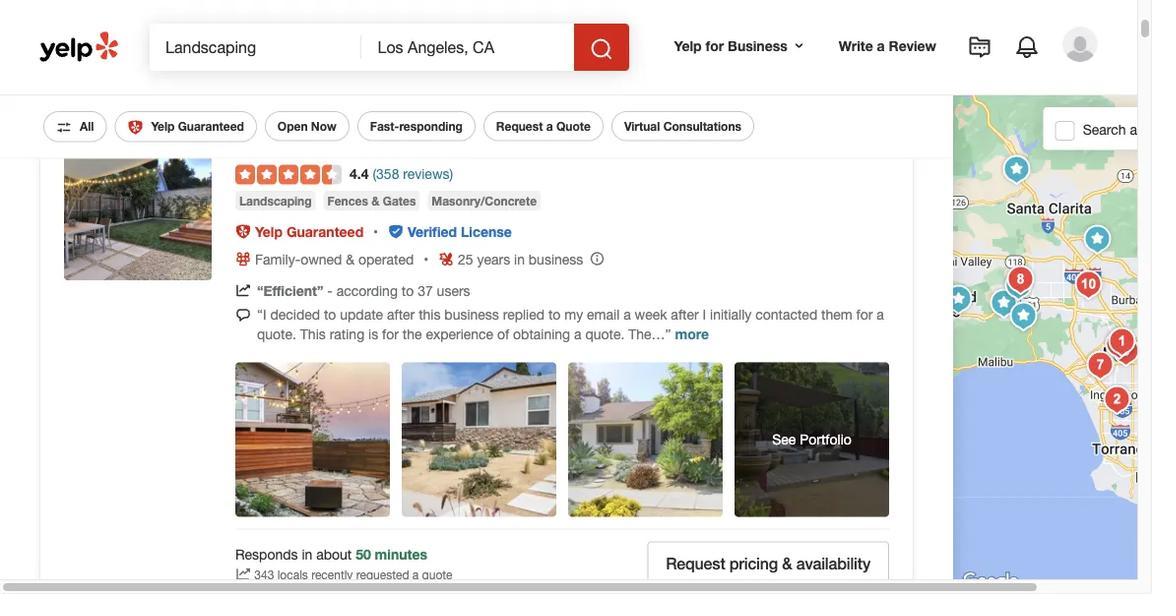 Task type: locate. For each thing, give the bounding box(es) containing it.
guaranteed
[[178, 120, 244, 133], [286, 224, 364, 240]]

2 vertical spatial &
[[782, 556, 792, 574]]

for left 'business'
[[706, 37, 724, 54]]

None search field
[[150, 24, 633, 71]]

a inside button
[[546, 120, 553, 133]]

4.4 link
[[350, 164, 369, 183]]

to down '-'
[[324, 307, 336, 323]]

the…"
[[628, 327, 671, 343]]

obtaining
[[513, 327, 570, 343]]

& left gates
[[371, 195, 380, 208]]

business inside "i decided to update after this business replied to my email a week after i initially contacted them for a quote. this rating is for the experience of obtaining a quote. the…"
[[444, 307, 499, 323]]

0 horizontal spatial &
[[346, 252, 355, 268]]

& right pricing
[[782, 556, 792, 574]]

1 horizontal spatial quote.
[[585, 327, 625, 343]]

for right is
[[382, 327, 399, 343]]

locals
[[277, 569, 308, 582]]

projects image
[[968, 35, 992, 59]]

fences & gates link
[[324, 192, 420, 211]]

see
[[772, 432, 796, 449]]

request a quote
[[496, 120, 591, 133]]

&
[[371, 195, 380, 208], [346, 252, 355, 268], [782, 556, 792, 574]]

after up "the"
[[387, 307, 415, 323]]

yelp guaranteed up owned
[[255, 224, 364, 240]]

yelp for business
[[674, 37, 787, 54]]

25
[[458, 252, 473, 268]]

sponsored results
[[39, 64, 178, 83]]

yelp guaranteed button up owned
[[255, 224, 364, 241]]

0 vertical spatial guaranteed
[[178, 120, 244, 133]]

Near text field
[[378, 36, 558, 58]]

0 vertical spatial &
[[371, 195, 380, 208]]

request
[[496, 120, 543, 133], [666, 556, 725, 574]]

results
[[123, 64, 178, 83]]

as
[[1130, 121, 1144, 137]]

None field
[[165, 36, 346, 58], [378, 36, 558, 58]]

m
[[1148, 121, 1152, 137]]

0 vertical spatial yelp
[[674, 37, 702, 54]]

1 vertical spatial yelp
[[151, 120, 175, 133]]

1 vertical spatial guaranteed
[[286, 224, 364, 240]]

flores artscape
[[235, 135, 383, 159]]

write
[[839, 37, 873, 54]]

1 after from the left
[[387, 307, 415, 323]]

0 horizontal spatial in
[[302, 547, 312, 564]]

map region
[[939, 0, 1152, 595]]

landscaping button
[[235, 192, 316, 211]]

2 quote. from the left
[[585, 327, 625, 343]]

minutes
[[375, 547, 427, 564]]

37
[[418, 283, 433, 300]]

request for request a quote
[[496, 120, 543, 133]]

0 horizontal spatial guaranteed
[[178, 120, 244, 133]]

yelp right 16 yelp guaranteed v2 image
[[151, 120, 175, 133]]

sponsored
[[39, 64, 119, 83]]

yelp up family-
[[255, 224, 283, 240]]

quote.
[[257, 327, 296, 343], [585, 327, 625, 343]]

verified
[[408, 224, 457, 240]]

0 horizontal spatial request
[[496, 120, 543, 133]]

yelp guaranteed button down 16 info v2 image
[[115, 111, 257, 142]]

none field up responding
[[378, 36, 558, 58]]

0 vertical spatial request
[[496, 120, 543, 133]]

yelp guaranteed
[[151, 120, 244, 133], [255, 224, 364, 240]]

in
[[514, 252, 525, 268], [302, 547, 312, 564]]

1 horizontal spatial request
[[666, 556, 725, 574]]

now
[[311, 120, 337, 133]]

verified license button
[[408, 224, 512, 240]]

fast-responding button
[[357, 111, 475, 141]]

2 horizontal spatial for
[[856, 307, 873, 323]]

2 none field from the left
[[378, 36, 558, 58]]

verified license
[[408, 224, 512, 240]]

1 horizontal spatial after
[[671, 307, 699, 323]]

business up my
[[529, 252, 583, 268]]

greg r. image
[[1062, 27, 1098, 62]]

16 info v2 image
[[182, 66, 198, 81]]

fences & gates
[[327, 195, 416, 208]]

experience
[[426, 327, 493, 343]]

16 trending v2 image up 16 speech v2 image at bottom
[[235, 284, 251, 299]]

yelp inside user actions element
[[674, 37, 702, 54]]

1 vertical spatial yelp guaranteed
[[255, 224, 364, 240]]

to left my
[[548, 307, 561, 323]]

1 vertical spatial business
[[444, 307, 499, 323]]

in right years in the left top of the page
[[514, 252, 525, 268]]

2 horizontal spatial &
[[782, 556, 792, 574]]

in up locals
[[302, 547, 312, 564]]

update
[[340, 307, 383, 323]]

1 none field from the left
[[165, 36, 346, 58]]

& right owned
[[346, 252, 355, 268]]

about
[[316, 547, 352, 564]]

notifications image
[[1015, 35, 1039, 59]]

0 vertical spatial business
[[529, 252, 583, 268]]

initially
[[710, 307, 752, 323]]

american green landscapes image
[[984, 284, 1024, 323]]

email
[[587, 307, 620, 323]]

landscaping link
[[235, 192, 316, 211]]

1 horizontal spatial yelp
[[255, 224, 283, 240]]

open
[[278, 120, 308, 133]]

request inside filters group
[[496, 120, 543, 133]]

all
[[80, 120, 94, 133]]

this
[[300, 327, 326, 343]]

the gardener image
[[1069, 265, 1108, 305]]

0 horizontal spatial to
[[324, 307, 336, 323]]

Find text field
[[165, 36, 346, 58]]

yelp guaranteed down 16 info v2 image
[[151, 120, 244, 133]]

flores artscape link
[[235, 135, 383, 159]]

business up experience
[[444, 307, 499, 323]]

guaranteed down 16 info v2 image
[[178, 120, 244, 133]]

0 horizontal spatial for
[[382, 327, 399, 343]]

1 horizontal spatial none field
[[378, 36, 558, 58]]

for right them
[[856, 307, 873, 323]]

1 vertical spatial 16 trending v2 image
[[235, 568, 251, 584]]

none field find
[[165, 36, 346, 58]]

0 vertical spatial 16 trending v2 image
[[235, 284, 251, 299]]

-
[[327, 283, 333, 300]]

all american landscape image
[[1106, 332, 1146, 372]]

quote
[[556, 120, 591, 133]]

2 vertical spatial for
[[382, 327, 399, 343]]

16 trending v2 image
[[235, 284, 251, 299], [235, 568, 251, 584]]

343
[[254, 569, 274, 582]]

week
[[635, 307, 667, 323]]

yelp for business button
[[666, 28, 815, 63]]

4.4
[[350, 166, 369, 182]]

request left quote
[[496, 120, 543, 133]]

2 horizontal spatial yelp
[[674, 37, 702, 54]]

1 vertical spatial yelp guaranteed button
[[255, 224, 364, 241]]

rating
[[330, 327, 365, 343]]

years
[[477, 252, 510, 268]]

16 speech v2 image
[[235, 308, 251, 324]]

for inside button
[[706, 37, 724, 54]]

1 quote. from the left
[[257, 327, 296, 343]]

1 horizontal spatial guaranteed
[[286, 224, 364, 240]]

1 vertical spatial &
[[346, 252, 355, 268]]

1 horizontal spatial in
[[514, 252, 525, 268]]

guaranteed up owned
[[286, 224, 364, 240]]

0 horizontal spatial quote.
[[257, 327, 296, 343]]

all button
[[43, 111, 107, 142]]

16 chevron down v2 image
[[791, 38, 807, 54]]

after left i
[[671, 307, 699, 323]]

none field up 16 info v2 image
[[165, 36, 346, 58]]

request left pricing
[[666, 556, 725, 574]]

masonry/concrete link
[[428, 192, 541, 211]]

info icon image
[[589, 251, 605, 267], [589, 251, 605, 267]]

2 vertical spatial yelp
[[255, 224, 283, 240]]

1 horizontal spatial to
[[402, 283, 414, 300]]

quote. down "i
[[257, 327, 296, 343]]

guaranteed inside filters group
[[178, 120, 244, 133]]

0 horizontal spatial none field
[[165, 36, 346, 58]]

0 horizontal spatial yelp guaranteed
[[151, 120, 244, 133]]

quote
[[422, 569, 452, 582]]

0 horizontal spatial after
[[387, 307, 415, 323]]

to left the 37
[[402, 283, 414, 300]]

0 vertical spatial yelp guaranteed
[[151, 120, 244, 133]]

amado landscaping image
[[1097, 381, 1137, 420]]

yelp guaranteed button
[[115, 111, 257, 142], [255, 224, 364, 241]]

search image
[[590, 37, 613, 61]]

yelp left 'business'
[[674, 37, 702, 54]]

1 vertical spatial request
[[666, 556, 725, 574]]

responds
[[235, 547, 298, 564]]

1 vertical spatial for
[[856, 307, 873, 323]]

0 horizontal spatial yelp
[[151, 120, 175, 133]]

search
[[1083, 121, 1126, 137]]

1 horizontal spatial for
[[706, 37, 724, 54]]

1 horizontal spatial business
[[529, 252, 583, 268]]

yelp
[[674, 37, 702, 54], [151, 120, 175, 133], [255, 224, 283, 240]]

"efficient" - according to 37 users
[[257, 283, 470, 300]]

virtual consultations
[[624, 120, 741, 133]]

after
[[387, 307, 415, 323], [671, 307, 699, 323]]

0 horizontal spatial business
[[444, 307, 499, 323]]

quote. down "email"
[[585, 327, 625, 343]]

16 trending v2 image left the 343
[[235, 568, 251, 584]]

consultations
[[663, 120, 741, 133]]

iconyelpguaranteedbadgesmall image
[[235, 224, 251, 240], [235, 224, 251, 240]]

request a quote button
[[483, 111, 603, 141]]

1 vertical spatial in
[[302, 547, 312, 564]]

l a plants image
[[1102, 322, 1142, 362]]

0 vertical spatial for
[[706, 37, 724, 54]]

for
[[706, 37, 724, 54], [856, 307, 873, 323], [382, 327, 399, 343]]

business
[[529, 252, 583, 268], [444, 307, 499, 323]]

requested
[[356, 569, 409, 582]]

regal landscaping & construction image
[[999, 266, 1038, 306]]

responds in about 50 minutes
[[235, 547, 427, 564]]

0 vertical spatial yelp guaranteed button
[[115, 111, 257, 142]]

decided
[[270, 307, 320, 323]]



Task type: vqa. For each thing, say whether or not it's contained in the screenshot.
the business? associated with Can't find the business? Adding a business to Yelp is always free.
no



Task type: describe. For each thing, give the bounding box(es) containing it.
16 family owned v2 image
[[235, 252, 251, 268]]

& for request pricing & availability
[[782, 556, 792, 574]]

this
[[419, 307, 441, 323]]

masonry/concrete button
[[428, 192, 541, 211]]

my
[[564, 307, 583, 323]]

the
[[403, 327, 422, 343]]

picture build image
[[1078, 220, 1117, 259]]

1 16 trending v2 image from the top
[[235, 284, 251, 299]]

pristine gardenscape image
[[1004, 297, 1043, 336]]

responding
[[399, 120, 463, 133]]

request pricing & availability
[[666, 556, 870, 574]]

"i
[[257, 307, 266, 323]]

16 years in business v2 image
[[438, 252, 454, 268]]

gates
[[383, 195, 416, 208]]

of
[[497, 327, 509, 343]]

yelp guaranteed inside yelp guaranteed button
[[151, 120, 244, 133]]

masonry/concrete
[[432, 195, 537, 208]]

exodus construction & remodeling image
[[939, 280, 978, 320]]

"efficient"
[[257, 283, 323, 300]]

yelp inside filters group
[[151, 120, 175, 133]]

license
[[461, 224, 512, 240]]

none field 'near'
[[378, 36, 558, 58]]

fences & gates button
[[324, 192, 420, 211]]

landscaping
[[239, 195, 312, 208]]

availability
[[796, 556, 870, 574]]

4.4 star rating image
[[235, 166, 342, 185]]

see portfolio link
[[735, 364, 889, 518]]

16 verified v2 image
[[388, 224, 404, 240]]

& for family-owned & operated
[[346, 252, 355, 268]]

"i decided to update after this business replied to my email a week after i initially contacted them for a quote. this rating is for the experience of obtaining a quote. the…"
[[257, 307, 884, 343]]

request for request pricing & availability
[[666, 556, 725, 574]]

owned
[[300, 252, 342, 268]]

supergreen landscape image
[[1099, 325, 1139, 365]]

family-owned & operated
[[255, 252, 414, 268]]

flores
[[235, 135, 293, 159]]

fences
[[327, 195, 368, 208]]

search as m
[[1083, 121, 1152, 137]]

replied
[[503, 307, 545, 323]]

(358 reviews) link
[[373, 164, 453, 183]]

is
[[368, 327, 378, 343]]

fast-responding
[[370, 120, 463, 133]]

according
[[336, 283, 398, 300]]

user actions element
[[658, 25, 1125, 146]]

1 horizontal spatial yelp guaranteed
[[255, 224, 364, 240]]

16 filter v2 image
[[56, 120, 72, 135]]

them
[[821, 307, 852, 323]]

2 horizontal spatial to
[[548, 307, 561, 323]]

16 yelp guaranteed v2 image
[[127, 120, 143, 135]]

write a review link
[[831, 28, 944, 63]]

(358
[[373, 166, 399, 182]]

review
[[889, 37, 936, 54]]

operated
[[358, 252, 414, 268]]

0 vertical spatial in
[[514, 252, 525, 268]]

request pricing & availability button
[[647, 543, 889, 586]]

virtual
[[624, 120, 660, 133]]

write a review
[[839, 37, 936, 54]]

business
[[728, 37, 787, 54]]

1 horizontal spatial &
[[371, 195, 380, 208]]

recently
[[311, 569, 353, 582]]

way to go builders, inc image
[[1001, 260, 1040, 300]]

more
[[675, 327, 709, 343]]

fast-
[[370, 120, 399, 133]]

(358 reviews)
[[373, 166, 453, 182]]

family-
[[255, 252, 300, 268]]

reviews)
[[403, 166, 453, 182]]

artscape
[[299, 135, 383, 159]]

2 16 trending v2 image from the top
[[235, 568, 251, 584]]

2 after from the left
[[671, 307, 699, 323]]

see portfolio
[[772, 432, 852, 449]]

i
[[703, 307, 706, 323]]

filters group
[[39, 111, 758, 142]]

343 locals recently requested a quote
[[254, 569, 452, 582]]

50
[[356, 547, 371, 564]]

open now button
[[265, 111, 349, 141]]

25 years in business
[[458, 252, 583, 268]]

users
[[437, 283, 470, 300]]

more link
[[675, 327, 709, 343]]

google image
[[958, 569, 1023, 595]]

contacted
[[755, 307, 817, 323]]

lawn kings image
[[997, 150, 1036, 190]]

portfolio
[[800, 432, 852, 449]]

banuelos landscape image
[[1081, 346, 1120, 385]]

pricing
[[729, 556, 778, 574]]

flores artscape image
[[64, 133, 212, 281]]



